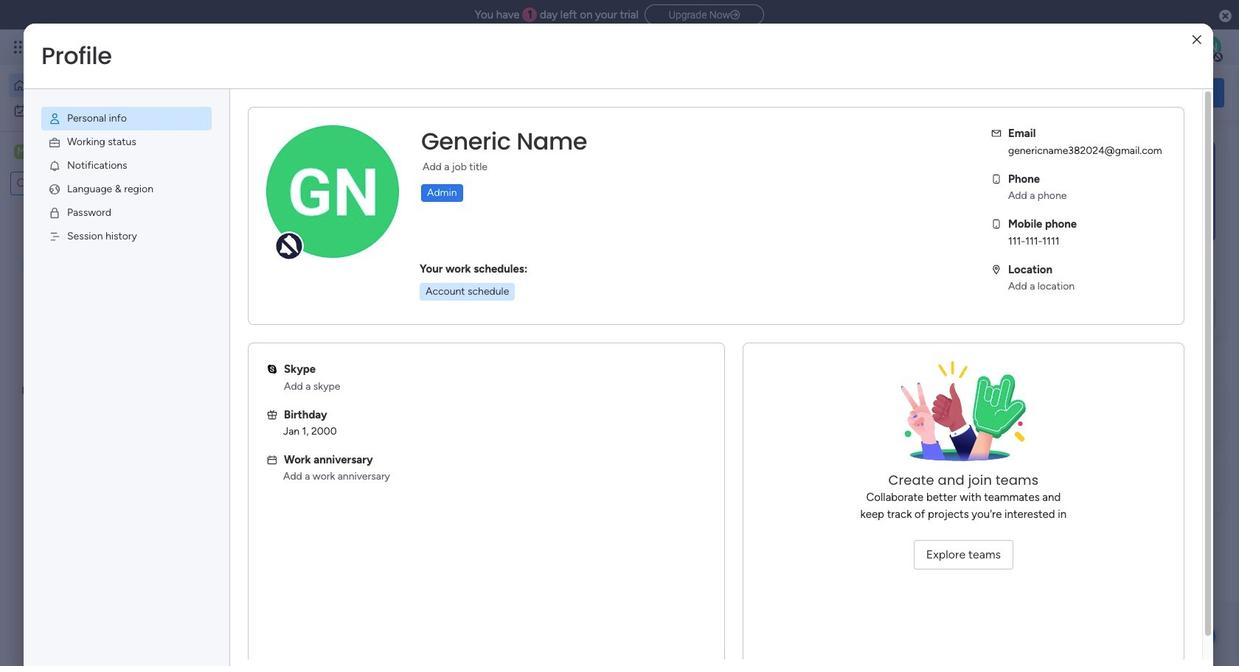Task type: describe. For each thing, give the bounding box(es) containing it.
language & region image
[[48, 183, 61, 196]]

session history image
[[48, 230, 61, 243]]

menu menu
[[24, 89, 229, 266]]

3 menu item from the top
[[41, 154, 212, 178]]

no teams image
[[890, 361, 1037, 472]]

open update feed (inbox) image
[[228, 381, 246, 398]]

getting started element
[[1003, 382, 1224, 441]]

working status image
[[48, 136, 61, 149]]

close my workspaces image
[[228, 431, 246, 448]]

v2 bolt switch image
[[1130, 84, 1139, 101]]

templates image image
[[1016, 141, 1211, 243]]

2 public board image from the left
[[490, 299, 506, 315]]

add to favorites image
[[440, 299, 455, 314]]

2 menu item from the top
[[41, 131, 212, 154]]

component image for 1st public board icon
[[246, 322, 260, 335]]

close recently visited image
[[228, 150, 246, 167]]

1 menu item from the top
[[41, 107, 212, 131]]

workspace image
[[14, 144, 29, 160]]



Task type: locate. For each thing, give the bounding box(es) containing it.
1 public board image from the left
[[246, 299, 263, 315]]

close image
[[1192, 34, 1201, 45]]

option up workspace selection element
[[9, 99, 179, 122]]

0 vertical spatial option
[[9, 74, 179, 97]]

option
[[9, 74, 179, 97], [9, 99, 179, 122]]

1 option from the top
[[9, 74, 179, 97]]

quick search results list box
[[228, 167, 968, 363]]

generic name image
[[1198, 35, 1221, 59]]

6 menu item from the top
[[41, 225, 212, 249]]

component image for 2nd public board icon
[[490, 322, 503, 335]]

1 component image from the left
[[246, 322, 260, 335]]

4 menu item from the top
[[41, 178, 212, 201]]

public board image
[[246, 299, 263, 315], [490, 299, 506, 315]]

2 option from the top
[[9, 99, 179, 122]]

select product image
[[13, 40, 28, 55]]

dapulse rightstroke image
[[730, 10, 740, 21]]

1 vertical spatial option
[[9, 99, 179, 122]]

component image
[[246, 322, 260, 335], [490, 322, 503, 335]]

5 menu item from the top
[[41, 201, 212, 225]]

v2 user feedback image
[[1015, 84, 1026, 101]]

workspace image
[[252, 475, 288, 510]]

2 component image from the left
[[490, 322, 503, 335]]

1 horizontal spatial component image
[[490, 322, 503, 335]]

menu item
[[41, 107, 212, 131], [41, 131, 212, 154], [41, 154, 212, 178], [41, 178, 212, 201], [41, 201, 212, 225], [41, 225, 212, 249]]

0 horizontal spatial component image
[[246, 322, 260, 335]]

clear search image
[[107, 176, 122, 191]]

password image
[[48, 207, 61, 220]]

option up personal info icon
[[9, 74, 179, 97]]

personal info image
[[48, 112, 61, 125]]

dapulse close image
[[1219, 9, 1232, 24]]

None field
[[417, 126, 591, 157]]

Search in workspace field
[[31, 175, 105, 192]]

workspace selection element
[[14, 143, 123, 162]]

0 horizontal spatial public board image
[[246, 299, 263, 315]]

1 horizontal spatial public board image
[[490, 299, 506, 315]]

notifications image
[[48, 159, 61, 173]]



Task type: vqa. For each thing, say whether or not it's contained in the screenshot.
Add new workspace ICON
no



